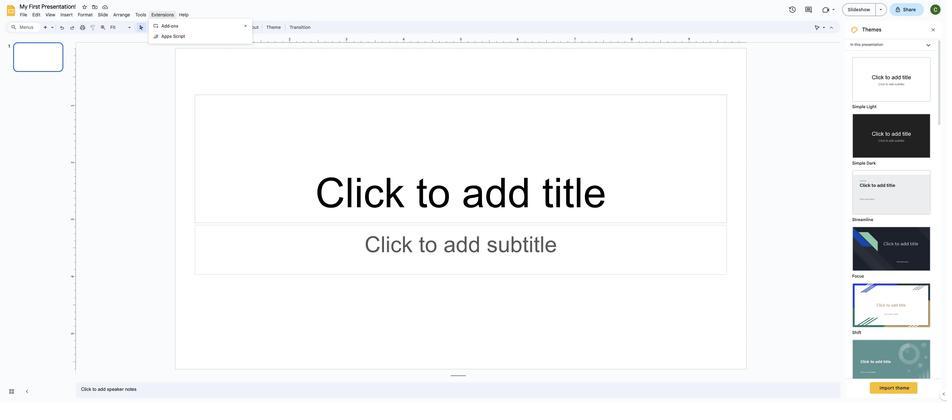 Task type: describe. For each thing, give the bounding box(es) containing it.
share
[[903, 7, 916, 13]]

insert menu item
[[58, 11, 75, 19]]

dark
[[867, 161, 876, 166]]

apps script e element
[[161, 34, 187, 39]]

script
[[173, 34, 185, 39]]

format menu item
[[75, 11, 95, 19]]

themes
[[862, 27, 881, 33]]

simple for simple dark
[[852, 161, 865, 166]]

help menu item
[[177, 11, 191, 19]]

in this presentation
[[850, 42, 883, 47]]

Star checkbox
[[80, 3, 89, 12]]

themes application
[[0, 0, 947, 404]]

apps script
[[161, 34, 185, 39]]

menu bar inside menu bar banner
[[17, 8, 191, 19]]

Shift radio
[[849, 280, 934, 337]]

a dd-ons
[[161, 23, 178, 29]]

Streamline radio
[[849, 167, 934, 224]]

arrange menu item
[[111, 11, 133, 19]]

edit
[[32, 12, 40, 18]]

apps
[[161, 34, 172, 39]]

extensions
[[151, 12, 174, 18]]

Rename text field
[[17, 3, 79, 10]]

Simple Light radio
[[849, 54, 934, 404]]

Zoom text field
[[109, 23, 127, 32]]

Momentum radio
[[849, 337, 934, 393]]

in this presentation tab
[[846, 39, 937, 51]]

menu inside themes application
[[149, 19, 252, 44]]

share button
[[889, 3, 924, 16]]

main toolbar
[[40, 22, 314, 32]]

layout
[[244, 24, 259, 30]]

mode and view toolbar
[[812, 21, 837, 34]]

momentum image
[[853, 341, 930, 384]]

insert
[[61, 12, 73, 18]]

file menu item
[[17, 11, 30, 19]]

import theme
[[880, 386, 909, 391]]

theme button
[[264, 22, 284, 32]]

simple light
[[852, 104, 877, 110]]

theme
[[895, 386, 909, 391]]

new slide with layout image
[[49, 23, 54, 25]]

transition button
[[287, 22, 313, 32]]



Task type: locate. For each thing, give the bounding box(es) containing it.
Focus radio
[[849, 224, 934, 280]]

simple inside radio
[[852, 161, 865, 166]]

layout button
[[242, 22, 261, 32]]

import
[[880, 386, 894, 391]]

menu containing a
[[149, 19, 252, 44]]

ons
[[171, 23, 178, 29]]

add-ons a element
[[161, 23, 180, 29]]

1 simple from the top
[[852, 104, 865, 110]]

view
[[46, 12, 55, 18]]

this
[[854, 42, 861, 47]]

Menus field
[[8, 23, 40, 32]]

format
[[78, 12, 93, 18]]

arrange
[[113, 12, 130, 18]]

menu bar containing file
[[17, 8, 191, 19]]

shift
[[852, 330, 861, 336]]

simple for simple light
[[852, 104, 865, 110]]

view menu item
[[43, 11, 58, 19]]

file
[[20, 12, 27, 18]]

option group inside themes section
[[846, 51, 937, 404]]

streamline
[[852, 217, 873, 223]]

navigation inside themes application
[[0, 36, 71, 404]]

navigation
[[0, 36, 71, 404]]

Simple Dark radio
[[849, 111, 934, 167]]

transition
[[290, 24, 311, 30]]

menu
[[149, 19, 252, 44]]

slide
[[98, 12, 108, 18]]

presentation
[[862, 42, 883, 47]]

extensions menu item
[[149, 11, 177, 19]]

tools menu item
[[133, 11, 149, 19]]

live pointer settings image
[[821, 23, 825, 25]]

0 vertical spatial simple
[[852, 104, 865, 110]]

simple dark
[[852, 161, 876, 166]]

theme
[[266, 24, 281, 30]]

tools
[[135, 12, 146, 18]]

option group containing simple light
[[846, 51, 937, 404]]

a
[[161, 23, 164, 29]]

slideshow
[[848, 7, 870, 13]]

focus
[[852, 274, 864, 279]]

►
[[244, 24, 247, 28]]

edit menu item
[[30, 11, 43, 19]]

simple left "light"
[[852, 104, 865, 110]]

2 simple from the top
[[852, 161, 865, 166]]

simple left dark
[[852, 161, 865, 166]]

help
[[179, 12, 189, 18]]

simple
[[852, 104, 865, 110], [852, 161, 865, 166]]

slide menu item
[[95, 11, 111, 19]]

in
[[850, 42, 854, 47]]

presentation options image
[[879, 9, 882, 10]]

option group
[[846, 51, 937, 404]]

menu bar banner
[[0, 0, 947, 404]]

themes section
[[846, 21, 942, 404]]

menu bar
[[17, 8, 191, 19]]

Zoom field
[[108, 23, 134, 32]]

slideshow button
[[842, 3, 876, 16]]

simple inside option
[[852, 104, 865, 110]]

1 vertical spatial simple
[[852, 161, 865, 166]]

import theme button
[[870, 383, 917, 394]]

dd-
[[164, 23, 171, 29]]

light
[[867, 104, 877, 110]]



Task type: vqa. For each thing, say whether or not it's contained in the screenshot.
REFLECTION at the bottom right of the page
no



